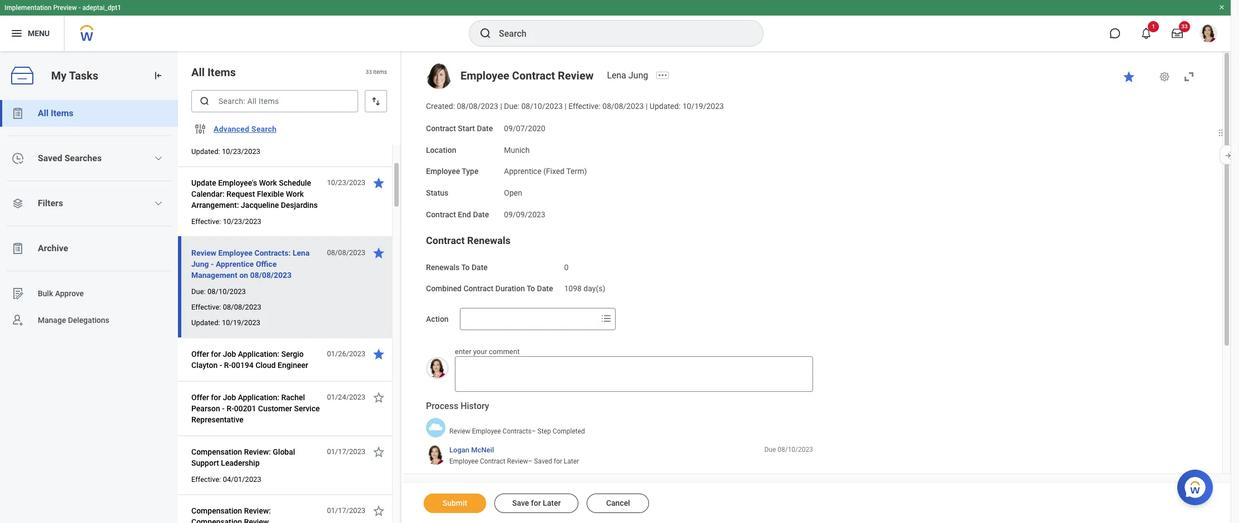Task type: describe. For each thing, give the bounding box(es) containing it.
menu
[[28, 29, 50, 38]]

start
[[458, 124, 475, 133]]

Search Workday  search field
[[499, 21, 741, 46]]

10/23/2023 for updated: 10/23/2023
[[222, 147, 260, 156]]

updated: for updated: 10/19/2023
[[191, 319, 220, 327]]

00201
[[234, 404, 256, 413]]

contracts:
[[255, 249, 291, 258]]

contract start date
[[426, 124, 493, 133]]

effective: for effective: 10/23/2023
[[191, 218, 221, 226]]

employee for employee type
[[426, 167, 460, 176]]

profile logan mcneil image
[[1200, 24, 1218, 45]]

type
[[462, 167, 479, 176]]

contract down the contract end date
[[426, 235, 465, 246]]

review up the logan
[[450, 428, 471, 436]]

review up 'created: 08/08/2023 | due: 08/10/2023 | effective: 08/08/2023 | updated: 10/19/2023' at the top of page
[[558, 69, 594, 82]]

service
[[294, 404, 320, 413]]

saved searches button
[[0, 145, 178, 172]]

2 | from the left
[[565, 102, 567, 111]]

inbox large image
[[1172, 28, 1183, 39]]

combined
[[426, 284, 462, 293]]

08/08/2023 inside review employee contracts: lena jung - apprentice office management on 08/08/2023
[[250, 271, 292, 280]]

04/01/2023
[[223, 476, 261, 484]]

filters button
[[0, 190, 178, 217]]

effective: 10/23/2023
[[191, 218, 261, 226]]

10/23/2023 for effective: 10/23/2023
[[223, 218, 261, 226]]

compensation for support
[[191, 448, 242, 457]]

employee inside review employee contracts: lena jung - apprentice office management on 08/08/2023
[[218, 249, 253, 258]]

arrangement:
[[191, 201, 239, 210]]

step
[[538, 428, 551, 436]]

calendar:
[[191, 190, 225, 199]]

job for 00201
[[223, 393, 236, 402]]

flexible
[[257, 190, 284, 199]]

perspective image
[[11, 197, 24, 210]]

logan
[[450, 446, 470, 455]]

due
[[765, 446, 776, 454]]

1 horizontal spatial to
[[527, 284, 535, 293]]

rachel
[[281, 393, 305, 402]]

day(s)
[[584, 284, 605, 293]]

items inside item list element
[[208, 66, 236, 79]]

0
[[564, 263, 569, 272]]

contract renewals button
[[426, 235, 511, 246]]

customer
[[258, 404, 292, 413]]

chevron down image for saved searches
[[154, 154, 163, 163]]

action bar region
[[402, 483, 1231, 524]]

representative
[[191, 416, 244, 424]]

mcneil
[[471, 446, 494, 455]]

enter your comment text field
[[455, 357, 813, 392]]

effective: 04/01/2023
[[191, 476, 261, 484]]

effective: for effective: 08/08/2023
[[191, 303, 221, 312]]

contract up contract start date element
[[512, 69, 555, 82]]

due: inside item list element
[[191, 288, 206, 296]]

gear image
[[1159, 71, 1171, 82]]

due 08/10/2023
[[765, 446, 813, 454]]

1098
[[564, 284, 582, 293]]

apprentice (fixed term)
[[504, 167, 587, 176]]

process history
[[426, 401, 489, 412]]

bulk
[[38, 289, 53, 298]]

lena jung element
[[607, 70, 655, 81]]

support
[[191, 459, 219, 468]]

employee's
[[218, 179, 257, 187]]

menu button
[[0, 16, 64, 51]]

1 horizontal spatial 10/19/2023
[[683, 102, 724, 111]]

1 horizontal spatial 08/10/2023
[[522, 102, 563, 111]]

clayton
[[191, 361, 218, 370]]

all inside item list element
[[191, 66, 205, 79]]

implementation preview -   adeptai_dpt1
[[4, 4, 121, 12]]

– for review employee contracts
[[532, 428, 536, 436]]

munich
[[504, 145, 530, 154]]

adeptai_dpt1
[[82, 4, 121, 12]]

contract renewals group
[[426, 234, 1201, 295]]

office
[[256, 260, 277, 269]]

1098 day(s)
[[564, 284, 605, 293]]

offer for offer for job application: sergio clayton ‎- r-00194 cloud engineer
[[191, 350, 209, 359]]

- inside review employee contracts: lena jung - apprentice office management on 08/08/2023
[[211, 260, 214, 269]]

save for later button
[[495, 494, 579, 514]]

01/17/2023 for compensation review: compensation review
[[327, 507, 366, 515]]

archive button
[[0, 235, 178, 262]]

cancel
[[606, 499, 630, 508]]

(fixed
[[544, 167, 565, 176]]

contracts
[[503, 428, 532, 436]]

employee for employee contract review
[[461, 69, 510, 82]]

my
[[51, 69, 67, 82]]

offer for job application: rachel pearson ‎- r-00201 customer service representative
[[191, 393, 320, 424]]

search
[[251, 125, 277, 134]]

contract start date element
[[504, 117, 546, 134]]

contract renewals
[[426, 235, 511, 246]]

advanced search button
[[209, 118, 281, 140]]

contract end date element
[[504, 203, 546, 220]]

menu banner
[[0, 0, 1231, 51]]

0 horizontal spatial to
[[461, 263, 470, 272]]

date for renewals to date
[[472, 263, 488, 272]]

renewals to date element
[[564, 256, 569, 273]]

archive
[[38, 243, 68, 254]]

sergio
[[281, 350, 304, 359]]

chevron down image for filters
[[154, 199, 163, 208]]

saved inside dropdown button
[[38, 153, 62, 164]]

search image
[[199, 96, 210, 107]]

completed
[[553, 428, 585, 436]]

1 star image from the top
[[372, 176, 386, 190]]

renewals to date
[[426, 263, 488, 272]]

01/26/2023
[[327, 350, 366, 358]]

star image for offer for job application: sergio clayton ‎- r-00194 cloud engineer
[[372, 348, 386, 361]]

my tasks element
[[0, 51, 178, 524]]

0 vertical spatial renewals
[[467, 235, 511, 246]]

jung inside review employee contracts: lena jung - apprentice office management on 08/08/2023
[[191, 260, 209, 269]]

history
[[461, 401, 489, 412]]

r- for 00194
[[224, 361, 232, 370]]

list containing all items
[[0, 100, 178, 334]]

close environment banner image
[[1219, 4, 1226, 11]]

comment
[[489, 348, 520, 356]]

implementation
[[4, 4, 52, 12]]

review: for global
[[244, 448, 271, 457]]

employee's photo (logan mcneil) image
[[426, 357, 449, 380]]

all items button
[[0, 100, 178, 127]]

contract up location
[[426, 124, 456, 133]]

review inside review employee contracts: lena jung - apprentice office management on 08/08/2023
[[191, 249, 216, 258]]

– for employee contract review
[[528, 458, 533, 466]]

user plus image
[[11, 314, 24, 327]]

1 | from the left
[[500, 102, 502, 111]]

update
[[191, 179, 216, 187]]

33 button
[[1166, 21, 1191, 46]]

‎- for clayton
[[220, 361, 222, 370]]

0 vertical spatial jung
[[629, 70, 648, 81]]

compensation review: compensation review button
[[191, 505, 321, 524]]

01/17/2023 for compensation review: global support leadership
[[327, 448, 366, 456]]

items
[[373, 69, 387, 75]]

0 horizontal spatial star image
[[372, 246, 386, 260]]

review inside compensation review: compensation review
[[244, 518, 269, 524]]

3 | from the left
[[646, 102, 648, 111]]

due: 08/10/2023
[[191, 288, 246, 296]]

enter your comment
[[455, 348, 520, 356]]

notifications large image
[[1141, 28, 1152, 39]]

advanced
[[214, 125, 249, 134]]

for for save for later
[[531, 499, 541, 508]]

apprentice (fixed term) element
[[504, 165, 587, 176]]

end
[[458, 210, 471, 219]]

configure image
[[194, 122, 207, 136]]

all items inside item list element
[[191, 66, 236, 79]]



Task type: locate. For each thing, give the bounding box(es) containing it.
0 horizontal spatial lena
[[293, 249, 310, 258]]

0 vertical spatial all items
[[191, 66, 236, 79]]

‎-
[[220, 361, 222, 370], [222, 404, 225, 413]]

job up 00194
[[223, 350, 236, 359]]

all items
[[191, 66, 236, 79], [38, 108, 73, 119]]

application: for customer
[[238, 393, 279, 402]]

r- up representative
[[227, 404, 234, 413]]

10/23/2023 down jacqueline
[[223, 218, 261, 226]]

1 horizontal spatial saved
[[534, 458, 552, 466]]

0 horizontal spatial due:
[[191, 288, 206, 296]]

lena jung
[[607, 70, 648, 81]]

later inside process history region
[[564, 458, 579, 466]]

apprentice inside review employee contracts: lena jung - apprentice office management on 08/08/2023
[[216, 260, 254, 269]]

0 horizontal spatial -
[[79, 4, 81, 12]]

date
[[477, 124, 493, 133], [473, 210, 489, 219], [472, 263, 488, 272], [537, 284, 553, 293]]

1 button
[[1134, 21, 1159, 46]]

compensation
[[191, 448, 242, 457], [191, 507, 242, 516], [191, 518, 242, 524]]

0 vertical spatial saved
[[38, 153, 62, 164]]

offer for job application: sergio clayton ‎- r-00194 cloud engineer
[[191, 350, 308, 370]]

effective: for effective: 04/01/2023
[[191, 476, 221, 484]]

employee down search image
[[461, 69, 510, 82]]

1 vertical spatial 01/17/2023
[[327, 507, 366, 515]]

lena right contracts:
[[293, 249, 310, 258]]

save for later
[[512, 499, 561, 508]]

manage
[[38, 316, 66, 325]]

review: for compensation
[[244, 507, 271, 516]]

tasks
[[69, 69, 98, 82]]

08/10/2023 up 'effective: 08/08/2023' at left
[[207, 288, 246, 296]]

job inside offer for job application: sergio clayton ‎- r-00194 cloud engineer
[[223, 350, 236, 359]]

logan mcneil button
[[450, 446, 494, 455]]

0 vertical spatial due:
[[504, 102, 520, 111]]

my tasks
[[51, 69, 98, 82]]

review: down 04/01/2023 at the left of the page
[[244, 507, 271, 516]]

10/23/2023 right schedule
[[327, 179, 366, 187]]

09/07/2020
[[504, 124, 546, 133]]

08/10/2023 right due
[[778, 446, 813, 454]]

request
[[227, 190, 255, 199]]

33 inside button
[[1182, 23, 1188, 29]]

1 horizontal spatial all items
[[191, 66, 236, 79]]

33 inside item list element
[[366, 69, 372, 75]]

‎- up representative
[[222, 404, 225, 413]]

1 horizontal spatial star image
[[1123, 70, 1136, 83]]

desjardins
[[281, 201, 318, 210]]

0 horizontal spatial saved
[[38, 153, 62, 164]]

leadership
[[221, 459, 260, 468]]

offer up pearson
[[191, 393, 209, 402]]

1 vertical spatial -
[[211, 260, 214, 269]]

0 horizontal spatial work
[[259, 179, 277, 187]]

- up management at the left of page
[[211, 260, 214, 269]]

combined contract duration to date element
[[564, 278, 605, 294]]

date for contract start date
[[477, 124, 493, 133]]

item list element
[[178, 6, 402, 524]]

0 horizontal spatial jung
[[191, 260, 209, 269]]

review: inside compensation review: compensation review
[[244, 507, 271, 516]]

transformation import image
[[152, 70, 164, 81]]

review
[[558, 69, 594, 82], [191, 249, 216, 258], [450, 428, 471, 436], [507, 458, 528, 466], [244, 518, 269, 524]]

offer for job application: rachel pearson ‎- r-00201 customer service representative button
[[191, 391, 321, 427]]

cancel button
[[587, 494, 649, 514]]

0 horizontal spatial all
[[38, 108, 49, 119]]

1 horizontal spatial -
[[211, 260, 214, 269]]

term)
[[567, 167, 587, 176]]

apprentice up on
[[216, 260, 254, 269]]

33 left items
[[366, 69, 372, 75]]

date right end
[[473, 210, 489, 219]]

08/10/2023 inside process history region
[[778, 446, 813, 454]]

0 vertical spatial application:
[[238, 350, 279, 359]]

0 vertical spatial 10/19/2023
[[683, 102, 724, 111]]

1 vertical spatial 10/19/2023
[[222, 319, 260, 327]]

offer inside offer for job application: rachel pearson ‎- r-00201 customer service representative
[[191, 393, 209, 402]]

renewals down end
[[467, 235, 511, 246]]

0 vertical spatial –
[[532, 428, 536, 436]]

0 vertical spatial later
[[564, 458, 579, 466]]

items up search icon
[[208, 66, 236, 79]]

2 vertical spatial 10/23/2023
[[223, 218, 261, 226]]

1 review: from the top
[[244, 448, 271, 457]]

due: down management at the left of page
[[191, 288, 206, 296]]

for
[[211, 350, 221, 359], [211, 393, 221, 402], [554, 458, 562, 466], [531, 499, 541, 508]]

employee up mcneil
[[472, 428, 501, 436]]

all right clipboard image
[[38, 108, 49, 119]]

updated: down 'effective: 08/08/2023' at left
[[191, 319, 220, 327]]

0 vertical spatial offer
[[191, 350, 209, 359]]

33 left "profile logan mcneil" icon
[[1182, 23, 1188, 29]]

review down review employee contracts – step completed
[[507, 458, 528, 466]]

update employee's work schedule calendar: request flexible work arrangement: jacqueline desjardins button
[[191, 176, 321, 212]]

0 vertical spatial 08/10/2023
[[522, 102, 563, 111]]

employee's photo (lena jung) image
[[426, 63, 452, 89]]

updated:
[[650, 102, 681, 111], [191, 147, 220, 156], [191, 319, 220, 327]]

jung down search workday search field
[[629, 70, 648, 81]]

Action field
[[460, 309, 597, 329]]

date up combined contract duration to date
[[472, 263, 488, 272]]

all items inside button
[[38, 108, 73, 119]]

jacqueline
[[241, 201, 279, 210]]

process history region
[[426, 401, 813, 470]]

1 vertical spatial all
[[38, 108, 49, 119]]

renewals
[[467, 235, 511, 246], [426, 263, 460, 272]]

2 vertical spatial compensation
[[191, 518, 242, 524]]

0 vertical spatial 33
[[1182, 23, 1188, 29]]

‎- inside offer for job application: rachel pearson ‎- r-00201 customer service representative
[[222, 404, 225, 413]]

location
[[426, 145, 456, 154]]

3 star image from the top
[[372, 391, 386, 404]]

review: inside "compensation review: global support leadership"
[[244, 448, 271, 457]]

justify image
[[10, 27, 23, 40]]

2 vertical spatial 08/10/2023
[[778, 446, 813, 454]]

open element
[[504, 186, 522, 198]]

items inside button
[[51, 108, 73, 119]]

2 application: from the top
[[238, 393, 279, 402]]

job for 00194
[[223, 350, 236, 359]]

r- for 00201
[[227, 404, 234, 413]]

1 01/17/2023 from the top
[[327, 448, 366, 456]]

5 star image from the top
[[372, 505, 386, 518]]

1 horizontal spatial |
[[565, 102, 567, 111]]

for inside offer for job application: rachel pearson ‎- r-00201 customer service representative
[[211, 393, 221, 402]]

star image for compensation review: compensation review
[[372, 505, 386, 518]]

employee for employee contract review – saved for later
[[450, 458, 478, 466]]

duration
[[496, 284, 525, 293]]

updated: for updated: 10/23/2023
[[191, 147, 220, 156]]

renewals up the combined at the bottom of the page
[[426, 263, 460, 272]]

for for offer for job application: rachel pearson ‎- r-00201 customer service representative
[[211, 393, 221, 402]]

1 vertical spatial saved
[[534, 458, 552, 466]]

– left the step
[[532, 428, 536, 436]]

later inside save for later button
[[543, 499, 561, 508]]

saved
[[38, 153, 62, 164], [534, 458, 552, 466]]

2 horizontal spatial 08/10/2023
[[778, 446, 813, 454]]

10/19/2023 inside item list element
[[222, 319, 260, 327]]

08/10/2023 for due: 08/10/2023
[[207, 288, 246, 296]]

r- inside offer for job application: sergio clayton ‎- r-00194 cloud engineer
[[224, 361, 232, 370]]

for down completed
[[554, 458, 562, 466]]

1 horizontal spatial all
[[191, 66, 205, 79]]

1 vertical spatial jung
[[191, 260, 209, 269]]

apprentice
[[504, 167, 542, 176], [216, 260, 254, 269]]

1 vertical spatial apprentice
[[216, 260, 254, 269]]

sort image
[[371, 96, 382, 107]]

‎- right the 'clayton'
[[220, 361, 222, 370]]

0 vertical spatial to
[[461, 263, 470, 272]]

offer inside offer for job application: sergio clayton ‎- r-00194 cloud engineer
[[191, 350, 209, 359]]

to right duration
[[527, 284, 535, 293]]

1 vertical spatial ‎-
[[222, 404, 225, 413]]

clock check image
[[11, 152, 24, 165]]

lena down search workday search field
[[607, 70, 626, 81]]

enter
[[455, 348, 472, 356]]

3 compensation from the top
[[191, 518, 242, 524]]

00194
[[231, 361, 254, 370]]

clipboard image
[[11, 107, 24, 120]]

compensation for review
[[191, 507, 242, 516]]

1 horizontal spatial due:
[[504, 102, 520, 111]]

1 vertical spatial to
[[527, 284, 535, 293]]

0 horizontal spatial renewals
[[426, 263, 460, 272]]

offer for offer for job application: rachel pearson ‎- r-00201 customer service representative
[[191, 393, 209, 402]]

08/10/2023 up contract start date element
[[522, 102, 563, 111]]

bulk approve link
[[0, 280, 178, 307]]

compensation review: global support leadership
[[191, 448, 295, 468]]

manage delegations
[[38, 316, 109, 325]]

created:
[[426, 102, 455, 111]]

0 vertical spatial work
[[259, 179, 277, 187]]

due: up contract start date element
[[504, 102, 520, 111]]

save
[[512, 499, 529, 508]]

0 vertical spatial all
[[191, 66, 205, 79]]

1 job from the top
[[223, 350, 236, 359]]

items down 'my'
[[51, 108, 73, 119]]

chevron down image inside saved searches dropdown button
[[154, 154, 163, 163]]

2 compensation from the top
[[191, 507, 242, 516]]

prompts image
[[600, 312, 613, 325]]

08/10/2023 inside item list element
[[207, 288, 246, 296]]

contract end date
[[426, 210, 489, 219]]

application: up 00201
[[238, 393, 279, 402]]

updated: down lena jung element
[[650, 102, 681, 111]]

star image
[[1123, 70, 1136, 83], [372, 246, 386, 260]]

0 vertical spatial compensation
[[191, 448, 242, 457]]

0 horizontal spatial later
[[543, 499, 561, 508]]

contract inside process history region
[[480, 458, 506, 466]]

1 vertical spatial updated:
[[191, 147, 220, 156]]

1 horizontal spatial jung
[[629, 70, 648, 81]]

33 for 33 items
[[366, 69, 372, 75]]

0 horizontal spatial |
[[500, 102, 502, 111]]

review employee contracts – step completed
[[450, 428, 585, 436]]

for right "save"
[[531, 499, 541, 508]]

clipboard image
[[11, 242, 24, 255]]

0 vertical spatial updated:
[[650, 102, 681, 111]]

star image
[[372, 176, 386, 190], [372, 348, 386, 361], [372, 391, 386, 404], [372, 446, 386, 459], [372, 505, 386, 518]]

10/23/2023 down advanced search button
[[222, 147, 260, 156]]

33 for 33
[[1182, 23, 1188, 29]]

r- right the 'clayton'
[[224, 361, 232, 370]]

-
[[79, 4, 81, 12], [211, 260, 214, 269]]

1 application: from the top
[[238, 350, 279, 359]]

status
[[426, 189, 449, 198]]

updated: down configure icon
[[191, 147, 220, 156]]

all items right clipboard image
[[38, 108, 73, 119]]

work down schedule
[[286, 190, 304, 199]]

r-
[[224, 361, 232, 370], [227, 404, 234, 413]]

0 vertical spatial lena
[[607, 70, 626, 81]]

0 vertical spatial 10/23/2023
[[222, 147, 260, 156]]

compensation review: compensation review
[[191, 507, 271, 524]]

0 vertical spatial items
[[208, 66, 236, 79]]

advanced search
[[214, 125, 277, 134]]

pearson
[[191, 404, 220, 413]]

all items up search icon
[[191, 66, 236, 79]]

1 vertical spatial work
[[286, 190, 304, 199]]

1 horizontal spatial renewals
[[467, 235, 511, 246]]

search image
[[479, 27, 492, 40]]

1 vertical spatial –
[[528, 458, 533, 466]]

4 star image from the top
[[372, 446, 386, 459]]

01/24/2023
[[327, 393, 366, 402]]

1 vertical spatial items
[[51, 108, 73, 119]]

date right start
[[477, 124, 493, 133]]

2 vertical spatial updated:
[[191, 319, 220, 327]]

update employee's work schedule calendar: request flexible work arrangement: jacqueline desjardins
[[191, 179, 318, 210]]

list
[[0, 100, 178, 334]]

review down 04/01/2023 at the left of the page
[[244, 518, 269, 524]]

saved inside process history region
[[534, 458, 552, 466]]

for inside process history region
[[554, 458, 562, 466]]

0 horizontal spatial 10/19/2023
[[222, 319, 260, 327]]

0 vertical spatial 01/17/2023
[[327, 448, 366, 456]]

contract down mcneil
[[480, 458, 506, 466]]

- inside 'menu' banner
[[79, 4, 81, 12]]

to
[[461, 263, 470, 272], [527, 284, 535, 293]]

delegations
[[68, 316, 109, 325]]

review: up 'leadership'
[[244, 448, 271, 457]]

0 vertical spatial review:
[[244, 448, 271, 457]]

action
[[426, 315, 449, 324]]

1 vertical spatial r-
[[227, 404, 234, 413]]

1 horizontal spatial lena
[[607, 70, 626, 81]]

08/08/2023
[[457, 102, 498, 111], [603, 102, 644, 111], [327, 249, 366, 257], [250, 271, 292, 280], [223, 303, 261, 312]]

for up pearson
[[211, 393, 221, 402]]

review employee contracts: lena jung - apprentice office management on 08/08/2023 button
[[191, 246, 321, 282]]

1 vertical spatial offer
[[191, 393, 209, 402]]

filters
[[38, 198, 63, 209]]

contract down status
[[426, 210, 456, 219]]

1 vertical spatial lena
[[293, 249, 310, 258]]

1 vertical spatial later
[[543, 499, 561, 508]]

1 vertical spatial due:
[[191, 288, 206, 296]]

for up the 'clayton'
[[211, 350, 221, 359]]

application: inside offer for job application: rachel pearson ‎- r-00201 customer service representative
[[238, 393, 279, 402]]

saved searches
[[38, 153, 102, 164]]

‎- for pearson
[[222, 404, 225, 413]]

to down the contract renewals button
[[461, 263, 470, 272]]

employee down the logan
[[450, 458, 478, 466]]

date left the 1098
[[537, 284, 553, 293]]

1 vertical spatial application:
[[238, 393, 279, 402]]

1 vertical spatial chevron down image
[[154, 199, 163, 208]]

saved down the step
[[534, 458, 552, 466]]

1 horizontal spatial items
[[208, 66, 236, 79]]

for inside "action bar" region
[[531, 499, 541, 508]]

fullscreen image
[[1183, 70, 1196, 83]]

apprentice down munich
[[504, 167, 542, 176]]

job inside offer for job application: rachel pearson ‎- r-00201 customer service representative
[[223, 393, 236, 402]]

1 horizontal spatial work
[[286, 190, 304, 199]]

review:
[[244, 448, 271, 457], [244, 507, 271, 516]]

all up search icon
[[191, 66, 205, 79]]

chevron down image inside filters dropdown button
[[154, 199, 163, 208]]

33 items
[[366, 69, 387, 75]]

0 horizontal spatial apprentice
[[216, 260, 254, 269]]

1 vertical spatial 10/23/2023
[[327, 179, 366, 187]]

searches
[[64, 153, 102, 164]]

later down completed
[[564, 458, 579, 466]]

1 vertical spatial star image
[[372, 246, 386, 260]]

compensation inside "compensation review: global support leadership"
[[191, 448, 242, 457]]

open
[[504, 189, 522, 198]]

review up management at the left of page
[[191, 249, 216, 258]]

0 vertical spatial chevron down image
[[154, 154, 163, 163]]

employee down location
[[426, 167, 460, 176]]

lena inside review employee contracts: lena jung - apprentice office management on 08/08/2023
[[293, 249, 310, 258]]

0 horizontal spatial items
[[51, 108, 73, 119]]

10/23/2023
[[222, 147, 260, 156], [327, 179, 366, 187], [223, 218, 261, 226]]

global
[[273, 448, 295, 457]]

- right preview
[[79, 4, 81, 12]]

application: up cloud
[[238, 350, 279, 359]]

Search: All Items text field
[[191, 90, 358, 112]]

created: 08/08/2023 | due: 08/10/2023 | effective: 08/08/2023 | updated: 10/19/2023
[[426, 102, 724, 111]]

date for contract end date
[[473, 210, 489, 219]]

1 horizontal spatial apprentice
[[504, 167, 542, 176]]

for inside offer for job application: sergio clayton ‎- r-00194 cloud engineer
[[211, 350, 221, 359]]

1 vertical spatial 08/10/2023
[[207, 288, 246, 296]]

offer up the 'clayton'
[[191, 350, 209, 359]]

2 offer from the top
[[191, 393, 209, 402]]

application: for cloud
[[238, 350, 279, 359]]

1 vertical spatial 33
[[366, 69, 372, 75]]

contract down renewals to date
[[464, 284, 494, 293]]

process
[[426, 401, 459, 412]]

1 vertical spatial job
[[223, 393, 236, 402]]

saved right clock check 'icon'
[[38, 153, 62, 164]]

1 vertical spatial compensation
[[191, 507, 242, 516]]

0 vertical spatial star image
[[1123, 70, 1136, 83]]

approve
[[55, 289, 84, 298]]

1 horizontal spatial later
[[564, 458, 579, 466]]

employee up on
[[218, 249, 253, 258]]

0 vertical spatial apprentice
[[504, 167, 542, 176]]

chevron down image
[[154, 154, 163, 163], [154, 199, 163, 208]]

2 star image from the top
[[372, 348, 386, 361]]

management
[[191, 271, 238, 280]]

work
[[259, 179, 277, 187], [286, 190, 304, 199]]

‎- inside offer for job application: sergio clayton ‎- r-00194 cloud engineer
[[220, 361, 222, 370]]

compensation review: global support leadership button
[[191, 446, 321, 470]]

2 job from the top
[[223, 393, 236, 402]]

1 horizontal spatial 33
[[1182, 23, 1188, 29]]

2 01/17/2023 from the top
[[327, 507, 366, 515]]

0 vertical spatial r-
[[224, 361, 232, 370]]

all inside button
[[38, 108, 49, 119]]

2 chevron down image from the top
[[154, 199, 163, 208]]

0 horizontal spatial 08/10/2023
[[207, 288, 246, 296]]

2 horizontal spatial |
[[646, 102, 648, 111]]

work up flexible
[[259, 179, 277, 187]]

0 vertical spatial job
[[223, 350, 236, 359]]

0 horizontal spatial 33
[[366, 69, 372, 75]]

star image for offer for job application: rachel pearson ‎- r-00201 customer service representative
[[372, 391, 386, 404]]

0 vertical spatial ‎-
[[220, 361, 222, 370]]

1 vertical spatial all items
[[38, 108, 73, 119]]

0 horizontal spatial all items
[[38, 108, 73, 119]]

jung up management at the left of page
[[191, 260, 209, 269]]

1 chevron down image from the top
[[154, 154, 163, 163]]

effective: 08/08/2023
[[191, 303, 261, 312]]

employee contract review – saved for later
[[450, 458, 579, 466]]

r- inside offer for job application: rachel pearson ‎- r-00201 customer service representative
[[227, 404, 234, 413]]

2 review: from the top
[[244, 507, 271, 516]]

employee contract review
[[461, 69, 594, 82]]

1 vertical spatial review:
[[244, 507, 271, 516]]

1 compensation from the top
[[191, 448, 242, 457]]

33
[[1182, 23, 1188, 29], [366, 69, 372, 75]]

– down review employee contracts – step completed
[[528, 458, 533, 466]]

job up 00201
[[223, 393, 236, 402]]

employee
[[461, 69, 510, 82], [426, 167, 460, 176], [218, 249, 253, 258], [472, 428, 501, 436], [450, 458, 478, 466]]

08/10/2023 for due 08/10/2023
[[778, 446, 813, 454]]

rename image
[[11, 287, 24, 300]]

later right "save"
[[543, 499, 561, 508]]

lena
[[607, 70, 626, 81], [293, 249, 310, 258]]

1 offer from the top
[[191, 350, 209, 359]]

logan mcneil
[[450, 446, 494, 455]]

1 vertical spatial renewals
[[426, 263, 460, 272]]

for for offer for job application: sergio clayton ‎- r-00194 cloud engineer
[[211, 350, 221, 359]]

due:
[[504, 102, 520, 111], [191, 288, 206, 296]]

0 vertical spatial -
[[79, 4, 81, 12]]

application: inside offer for job application: sergio clayton ‎- r-00194 cloud engineer
[[238, 350, 279, 359]]

munich element
[[504, 143, 530, 154]]



Task type: vqa. For each thing, say whether or not it's contained in the screenshot.


